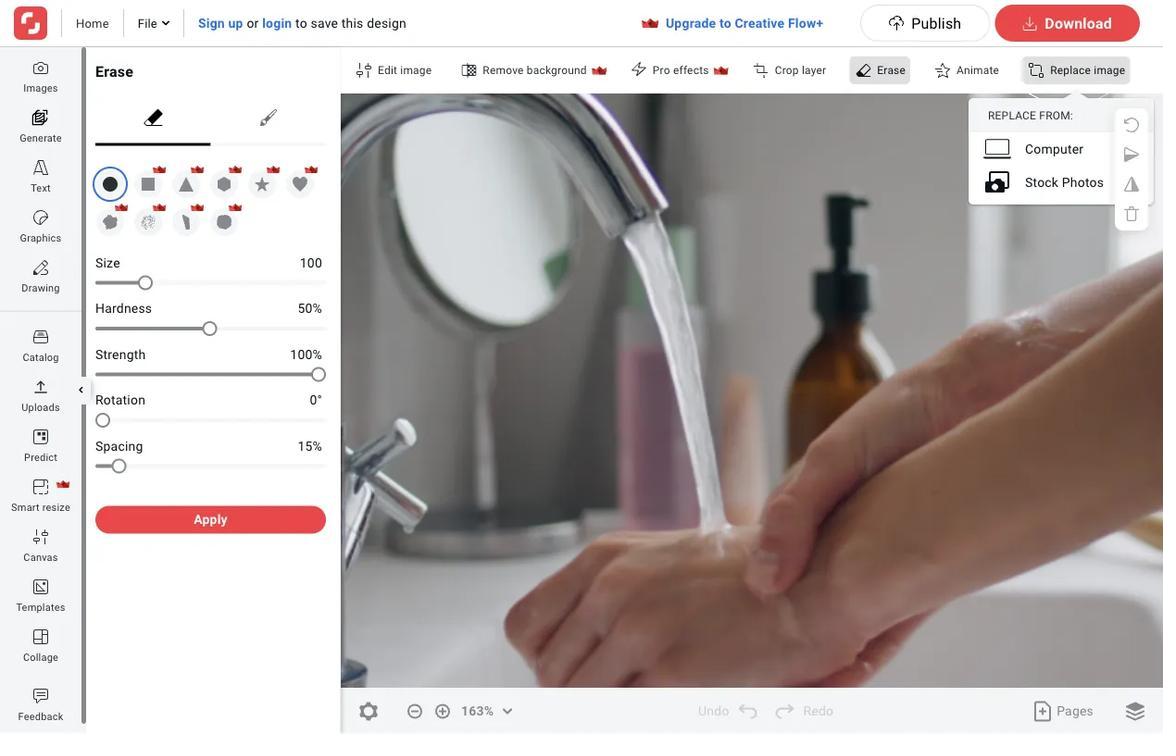 Task type: locate. For each thing, give the bounding box(es) containing it.
1 horizontal spatial to
[[720, 15, 731, 31]]

6 3orrj image from the top
[[33, 530, 48, 545]]

layer
[[802, 64, 826, 77]]

erase down home link
[[95, 63, 133, 80]]

1 horizontal spatial image
[[1094, 64, 1126, 77]]

image
[[400, 64, 432, 77], [1094, 64, 1126, 77]]

rotation
[[95, 393, 145, 408]]

upgrade to creative flow+
[[666, 15, 824, 31]]

spacing
[[95, 439, 143, 454]]

2 3orrj image from the top
[[33, 210, 48, 225]]

3orrj image up text
[[33, 160, 48, 175]]

0 horizontal spatial image
[[400, 64, 432, 77]]

download button
[[995, 5, 1140, 42]]

login link
[[262, 15, 292, 31]]

1 image from the left
[[400, 64, 432, 77]]

0 horizontal spatial erase
[[95, 63, 133, 80]]

3orrj image
[[33, 60, 48, 75], [33, 330, 48, 345], [33, 380, 48, 395], [33, 430, 48, 445], [33, 480, 48, 495], [33, 530, 48, 545], [33, 630, 48, 645], [33, 689, 48, 704]]

text
[[31, 182, 51, 194]]

2 3orrj image from the top
[[33, 330, 48, 345]]

163%
[[461, 704, 494, 719]]

predict
[[24, 451, 57, 463]]

3orrj image up uploads
[[33, 380, 48, 395]]

to left the creative
[[720, 15, 731, 31]]

redo
[[803, 704, 834, 719]]

pro effects
[[653, 64, 709, 77]]

8 3orrj image from the top
[[33, 689, 48, 704]]

erase
[[95, 63, 133, 80], [877, 64, 906, 77]]

1 3orrj image from the top
[[33, 160, 48, 175]]

image right the edit on the left top of page
[[400, 64, 432, 77]]

2 image from the left
[[1094, 64, 1126, 77]]

1 3orrj image from the top
[[33, 60, 48, 75]]

to left save
[[295, 15, 307, 31]]

qk65f image
[[357, 63, 371, 78]]

remove
[[483, 64, 524, 77]]

pro
[[653, 64, 670, 77]]

templates
[[16, 602, 65, 613]]

home
[[76, 16, 109, 30]]

3 3orrj image from the top
[[33, 260, 48, 275]]

strength
[[95, 347, 146, 362]]

up
[[228, 15, 243, 31]]

upgrade
[[666, 15, 716, 31]]

replace image
[[1050, 64, 1126, 77]]

0 vertical spatial replace
[[1050, 64, 1091, 77]]

replace for replace image
[[1050, 64, 1091, 77]]

3orrj image up 'predict'
[[33, 430, 48, 445]]

hardness
[[95, 301, 152, 316]]

to
[[295, 15, 307, 31], [720, 15, 731, 31]]

stock
[[1025, 175, 1059, 190]]

smart resize
[[11, 501, 70, 513]]

1 to from the left
[[295, 15, 307, 31]]

100%
[[290, 347, 322, 362]]

publish
[[911, 14, 962, 32]]

1 vertical spatial replace
[[988, 109, 1036, 122]]

4 3orrj image from the top
[[33, 580, 48, 595]]

3orrj image for smart resize
[[33, 480, 48, 495]]

3orrj image for graphics
[[33, 210, 48, 225]]

canvas
[[23, 551, 58, 563]]

3orrj image up smart resize
[[33, 480, 48, 495]]

3orrj image for uploads
[[33, 380, 48, 395]]

images
[[23, 82, 58, 94]]

replace from:
[[988, 109, 1073, 122]]

3orrj image up drawing
[[33, 260, 48, 275]]

3orrj image up images in the top left of the page
[[33, 60, 48, 75]]

replace down download button
[[1050, 64, 1091, 77]]

apply button
[[95, 506, 326, 534]]

erase down publish button
[[877, 64, 906, 77]]

3orrj image up 'canvas'
[[33, 530, 48, 545]]

7 3orrj image from the top
[[33, 630, 48, 645]]

0 horizontal spatial replace
[[988, 109, 1036, 122]]

replace
[[1050, 64, 1091, 77], [988, 109, 1036, 122]]

upgrade to creative flow+ button
[[629, 9, 861, 37]]

design
[[367, 15, 406, 31]]

3orrj image for predict
[[33, 430, 48, 445]]

3orrj image up collage
[[33, 630, 48, 645]]

catalog
[[23, 351, 59, 363]]

crop layer
[[775, 64, 826, 77]]

5 3orrj image from the top
[[33, 480, 48, 495]]

3orrj image up feedback
[[33, 689, 48, 704]]

3orrj image up templates
[[33, 580, 48, 595]]

3orrj image
[[33, 160, 48, 175], [33, 210, 48, 225], [33, 260, 48, 275], [33, 580, 48, 595]]

computer
[[1025, 141, 1084, 157]]

3orrj image for catalog
[[33, 330, 48, 345]]

flow+
[[788, 15, 824, 31]]

collage
[[23, 652, 58, 663]]

feedback
[[18, 711, 63, 722]]

lavw2 image
[[631, 62, 646, 76]]

sign up link
[[198, 15, 243, 31]]

image down download on the right top of the page
[[1094, 64, 1126, 77]]

3orrj image up catalog
[[33, 330, 48, 345]]

file
[[138, 16, 157, 30]]

2 to from the left
[[720, 15, 731, 31]]

undo
[[698, 704, 729, 719]]

3 3orrj image from the top
[[33, 380, 48, 395]]

3orrj image up graphics
[[33, 210, 48, 225]]

replace left from:
[[988, 109, 1036, 122]]

3orrj image for templates
[[33, 580, 48, 595]]

0 horizontal spatial to
[[295, 15, 307, 31]]

4 3orrj image from the top
[[33, 430, 48, 445]]

home link
[[76, 15, 109, 31]]

replace for replace from:
[[988, 109, 1036, 122]]

1 horizontal spatial replace
[[1050, 64, 1091, 77]]

pages
[[1057, 704, 1094, 719]]



Task type: describe. For each thing, give the bounding box(es) containing it.
drawing
[[22, 282, 60, 294]]

3orrj image for feedback
[[33, 689, 48, 704]]

from:
[[1039, 109, 1073, 122]]

creative
[[735, 15, 785, 31]]

background
[[527, 64, 587, 77]]

0°
[[310, 393, 322, 408]]

image for replace image
[[1094, 64, 1126, 77]]

login
[[262, 15, 292, 31]]

crop
[[775, 64, 799, 77]]

generate
[[20, 132, 62, 144]]

3orrj image for images
[[33, 60, 48, 75]]

15%
[[298, 439, 322, 454]]

3orrj image for collage
[[33, 630, 48, 645]]

apply
[[194, 512, 228, 527]]

effects
[[673, 64, 709, 77]]

publish button
[[861, 5, 990, 42]]

3orrj image for canvas
[[33, 530, 48, 545]]

3orrj image for text
[[33, 160, 48, 175]]

shutterstock logo image
[[14, 6, 47, 40]]

download
[[1045, 14, 1112, 32]]

save
[[311, 15, 338, 31]]

image for edit image
[[400, 64, 432, 77]]

sign up or login to save this design
[[198, 15, 406, 31]]

to inside button
[[720, 15, 731, 31]]

or
[[247, 15, 259, 31]]

animate
[[957, 64, 999, 77]]

size
[[95, 255, 120, 270]]

resize
[[42, 501, 70, 513]]

stock photos
[[1025, 175, 1104, 190]]

photos
[[1062, 175, 1104, 190]]

remove background
[[483, 64, 587, 77]]

50%
[[298, 301, 322, 316]]

this
[[342, 15, 364, 31]]

100
[[300, 255, 322, 270]]

sign
[[198, 15, 225, 31]]

1 horizontal spatial erase
[[877, 64, 906, 77]]

edit
[[378, 64, 397, 77]]

graphics
[[20, 232, 62, 244]]

uploads
[[22, 401, 60, 413]]

3orrj image for drawing
[[33, 260, 48, 275]]

edit image
[[378, 64, 432, 77]]

smart
[[11, 501, 40, 513]]



Task type: vqa. For each thing, say whether or not it's contained in the screenshot.
top 'with'
no



